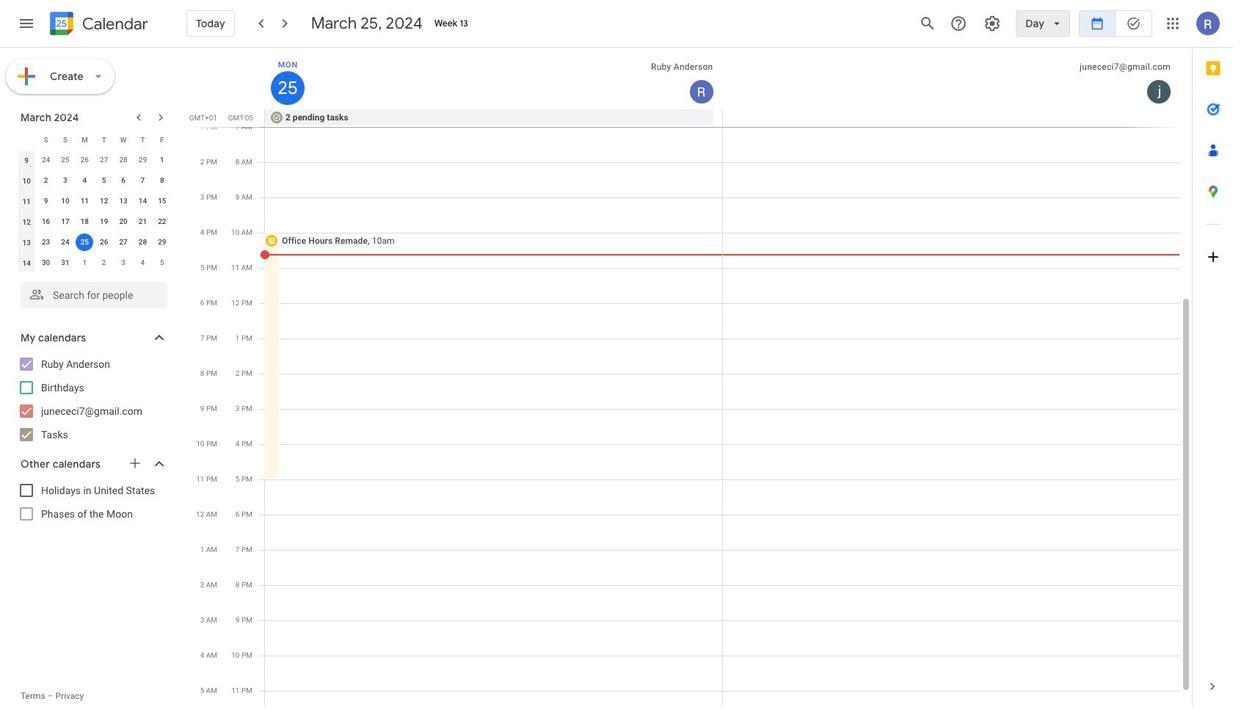 Task type: locate. For each thing, give the bounding box(es) containing it.
april 5 element
[[153, 254, 171, 272]]

my calendars list
[[3, 352, 182, 446]]

row
[[258, 109, 1192, 127], [17, 129, 172, 150], [17, 150, 172, 170], [17, 170, 172, 191], [17, 191, 172, 211], [17, 211, 172, 232], [17, 232, 172, 253], [17, 253, 172, 273]]

main drawer image
[[18, 15, 35, 32]]

february 27 element
[[95, 151, 113, 169]]

column header
[[265, 48, 723, 109], [17, 129, 36, 150]]

30 element
[[37, 254, 55, 272]]

february 24 element
[[37, 151, 55, 169]]

1 element
[[153, 151, 171, 169]]

cell inside row group
[[75, 232, 94, 253]]

tab list
[[1193, 48, 1233, 666]]

6 element
[[115, 172, 132, 189]]

29 element
[[153, 233, 171, 251]]

None search field
[[0, 276, 182, 308]]

heading inside calendar element
[[79, 15, 148, 33]]

31 element
[[56, 254, 74, 272]]

5 element
[[95, 172, 113, 189]]

18 element
[[76, 213, 93, 231]]

10 element
[[56, 192, 74, 210]]

3 element
[[56, 172, 74, 189]]

Search for people text field
[[29, 282, 159, 308]]

15 element
[[153, 192, 171, 210]]

calendar element
[[47, 9, 148, 41]]

grid
[[188, 48, 1192, 707]]

13 element
[[115, 192, 132, 210]]

26 element
[[95, 233, 113, 251]]

1 vertical spatial column header
[[17, 129, 36, 150]]

cell
[[75, 232, 94, 253]]

0 vertical spatial column header
[[265, 48, 723, 109]]

row group
[[17, 150, 172, 273]]

27 element
[[115, 233, 132, 251]]

9 element
[[37, 192, 55, 210]]

0 horizontal spatial column header
[[17, 129, 36, 150]]

april 4 element
[[134, 254, 152, 272]]

14 element
[[134, 192, 152, 210]]

heading
[[79, 15, 148, 33]]



Task type: vqa. For each thing, say whether or not it's contained in the screenshot.
21 element
yes



Task type: describe. For each thing, give the bounding box(es) containing it.
7 element
[[134, 172, 152, 189]]

april 1 element
[[76, 254, 93, 272]]

monday, march 25, today element
[[271, 71, 305, 105]]

row group inside march 2024 grid
[[17, 150, 172, 273]]

april 2 element
[[95, 254, 113, 272]]

16 element
[[37, 213, 55, 231]]

8 element
[[153, 172, 171, 189]]

1 horizontal spatial column header
[[265, 48, 723, 109]]

12 element
[[95, 192, 113, 210]]

other calendars list
[[3, 479, 182, 526]]

april 3 element
[[115, 254, 132, 272]]

2 element
[[37, 172, 55, 189]]

february 29 element
[[134, 151, 152, 169]]

4 element
[[76, 172, 93, 189]]

march 2024 grid
[[14, 129, 172, 273]]

23 element
[[37, 233, 55, 251]]

february 28 element
[[115, 151, 132, 169]]

22 element
[[153, 213, 171, 231]]

25, today element
[[76, 233, 93, 251]]

21 element
[[134, 213, 152, 231]]

17 element
[[56, 213, 74, 231]]

february 25 element
[[56, 151, 74, 169]]

february 26 element
[[76, 151, 93, 169]]

add other calendars image
[[128, 456, 142, 471]]

24 element
[[56, 233, 74, 251]]

settings menu image
[[984, 15, 1002, 32]]

19 element
[[95, 213, 113, 231]]

column header inside march 2024 grid
[[17, 129, 36, 150]]

11 element
[[76, 192, 93, 210]]

20 element
[[115, 213, 132, 231]]

28 element
[[134, 233, 152, 251]]



